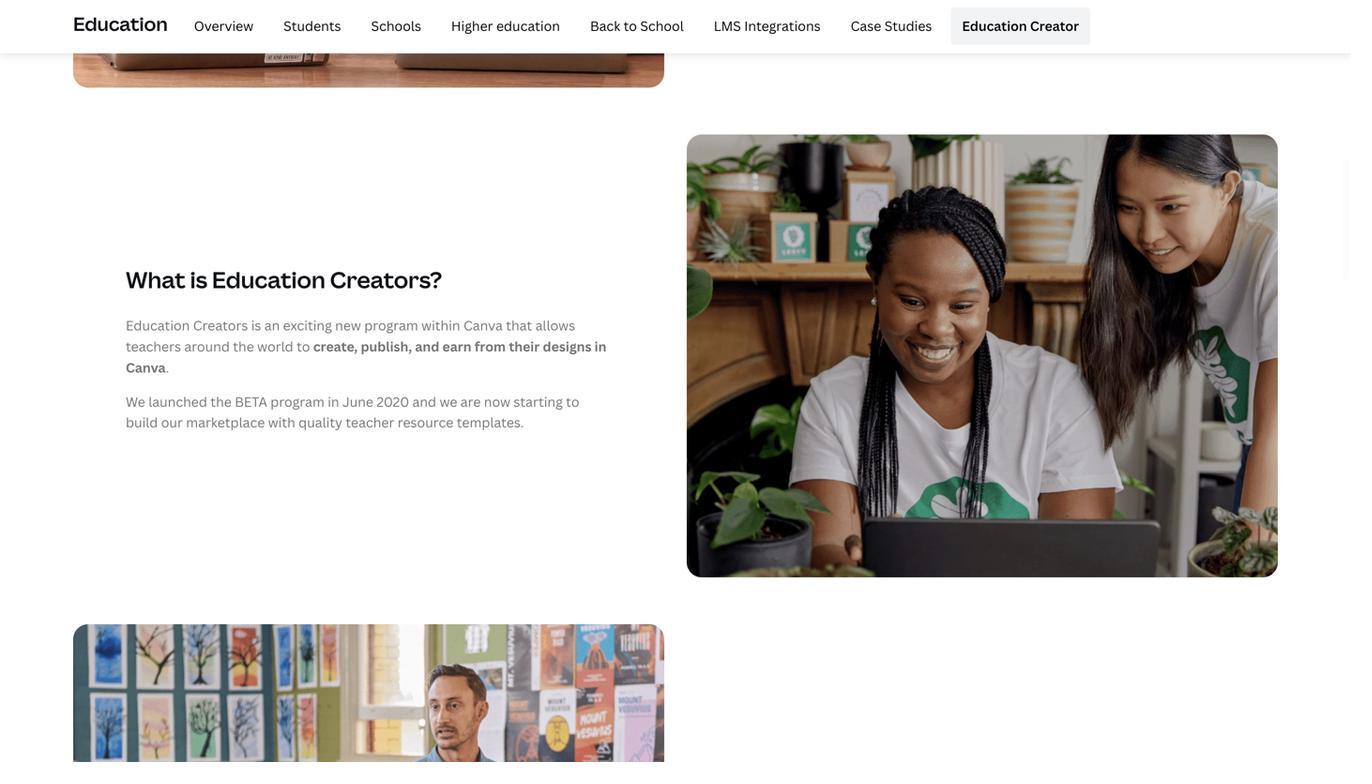 Task type: describe. For each thing, give the bounding box(es) containing it.
we
[[440, 393, 457, 411]]

around
[[184, 338, 230, 356]]

create,
[[313, 338, 358, 356]]

studies
[[885, 17, 932, 35]]

new
[[335, 317, 361, 335]]

education creators is an exciting new program within canva that allows teachers around the world to
[[126, 317, 575, 356]]

case studies
[[851, 17, 932, 35]]

that
[[506, 317, 532, 335]]

education templates image
[[687, 134, 1278, 578]]

education for education
[[73, 11, 168, 37]]

resource
[[398, 414, 454, 432]]

canva for create, publish, and earn from their designs in canva
[[126, 359, 166, 377]]

allows
[[535, 317, 575, 335]]

world
[[257, 338, 293, 356]]

from
[[475, 338, 506, 356]]

.
[[166, 359, 169, 377]]

canva for education creators is an exciting new program within canva that allows teachers around the world to
[[463, 317, 503, 335]]

starting
[[514, 393, 563, 411]]

teacher
[[346, 414, 394, 432]]

and inside we launched the beta program in june 2020 and we are now starting to build our marketplace with quality teacher resource templates.
[[412, 393, 436, 411]]

build
[[126, 414, 158, 432]]

marketplace
[[186, 414, 265, 432]]

we launched the beta program in june 2020 and we are now starting to build our marketplace with quality teacher resource templates.
[[126, 393, 579, 432]]

beta
[[235, 393, 267, 411]]

schools
[[371, 17, 421, 35]]

now
[[484, 393, 510, 411]]

teachers
[[126, 338, 181, 356]]

case studies link
[[839, 8, 943, 45]]

in inside create, publish, and earn from their designs in canva
[[595, 338, 607, 356]]

publish,
[[361, 338, 412, 356]]

their
[[509, 338, 540, 356]]

overview
[[194, 17, 254, 35]]

with
[[268, 414, 295, 432]]

higher
[[451, 17, 493, 35]]

launched
[[148, 393, 207, 411]]



Task type: locate. For each thing, give the bounding box(es) containing it.
the
[[233, 338, 254, 356], [210, 393, 232, 411]]

1 horizontal spatial in
[[595, 338, 607, 356]]

schools link
[[360, 8, 433, 45]]

0 vertical spatial to
[[624, 17, 637, 35]]

program
[[364, 317, 418, 335], [271, 393, 325, 411]]

exciting
[[283, 317, 332, 335]]

we
[[126, 393, 145, 411]]

0 horizontal spatial in
[[328, 393, 339, 411]]

in right designs
[[595, 338, 607, 356]]

to down exciting
[[297, 338, 310, 356]]

menu bar
[[175, 8, 1091, 45]]

within
[[421, 317, 460, 335]]

in left the "june"
[[328, 393, 339, 411]]

program up with
[[271, 393, 325, 411]]

1 horizontal spatial canva
[[463, 317, 503, 335]]

higher education link
[[440, 8, 571, 45]]

0 vertical spatial program
[[364, 317, 418, 335]]

and inside create, publish, and earn from their designs in canva
[[415, 338, 439, 356]]

lms
[[714, 17, 741, 35]]

2 horizontal spatial to
[[624, 17, 637, 35]]

education
[[73, 11, 168, 37], [962, 17, 1027, 35], [212, 265, 325, 295], [126, 317, 190, 335]]

0 horizontal spatial is
[[190, 265, 207, 295]]

case
[[851, 17, 881, 35]]

is right what
[[190, 265, 207, 295]]

june
[[342, 393, 373, 411]]

lms integrations link
[[703, 8, 832, 45]]

earn
[[442, 338, 472, 356]]

1 vertical spatial in
[[328, 393, 339, 411]]

1 vertical spatial canva
[[126, 359, 166, 377]]

to inside education creators is an exciting new program within canva that allows teachers around the world to
[[297, 338, 310, 356]]

menu bar containing overview
[[175, 8, 1091, 45]]

education
[[496, 17, 560, 35]]

0 horizontal spatial the
[[210, 393, 232, 411]]

education inside education creators is an exciting new program within canva that allows teachers around the world to
[[126, 317, 190, 335]]

the up marketplace
[[210, 393, 232, 411]]

canva inside create, publish, and earn from their designs in canva
[[126, 359, 166, 377]]

1 vertical spatial program
[[271, 393, 325, 411]]

0 vertical spatial the
[[233, 338, 254, 356]]

to inside we launched the beta program in june 2020 and we are now starting to build our marketplace with quality teacher resource templates.
[[566, 393, 579, 411]]

school
[[640, 17, 684, 35]]

1 vertical spatial to
[[297, 338, 310, 356]]

0 horizontal spatial program
[[271, 393, 325, 411]]

0 horizontal spatial to
[[297, 338, 310, 356]]

1 horizontal spatial the
[[233, 338, 254, 356]]

the down creators
[[233, 338, 254, 356]]

program inside we launched the beta program in june 2020 and we are now starting to build our marketplace with quality teacher resource templates.
[[271, 393, 325, 411]]

program inside education creators is an exciting new program within canva that allows teachers around the world to
[[364, 317, 418, 335]]

back
[[590, 17, 620, 35]]

to
[[624, 17, 637, 35], [297, 338, 310, 356], [566, 393, 579, 411]]

canva up from at the top of page
[[463, 317, 503, 335]]

is left "an"
[[251, 317, 261, 335]]

is
[[190, 265, 207, 295], [251, 317, 261, 335]]

canva inside education creators is an exciting new program within canva that allows teachers around the world to
[[463, 317, 503, 335]]

1 vertical spatial the
[[210, 393, 232, 411]]

creators?
[[330, 265, 442, 295]]

is inside education creators is an exciting new program within canva that allows teachers around the world to
[[251, 317, 261, 335]]

0 horizontal spatial canva
[[126, 359, 166, 377]]

0 vertical spatial is
[[190, 265, 207, 295]]

education for education creator
[[962, 17, 1027, 35]]

0 vertical spatial in
[[595, 338, 607, 356]]

what is education creators?
[[126, 265, 442, 295]]

create, publish, and earn from their designs in canva
[[126, 338, 607, 377]]

education inside menu bar
[[962, 17, 1027, 35]]

0 vertical spatial canva
[[463, 317, 503, 335]]

our
[[161, 414, 183, 432]]

students link
[[272, 8, 352, 45]]

education creator
[[962, 17, 1079, 35]]

0 vertical spatial and
[[415, 338, 439, 356]]

2020
[[377, 393, 409, 411]]

creator
[[1030, 17, 1079, 35]]

1 horizontal spatial to
[[566, 393, 579, 411]]

creators
[[193, 317, 248, 335]]

students
[[284, 17, 341, 35]]

to right starting
[[566, 393, 579, 411]]

education for education creators is an exciting new program within canva that allows teachers around the world to
[[126, 317, 190, 335]]

to inside menu bar
[[624, 17, 637, 35]]

are
[[461, 393, 481, 411]]

templates.
[[457, 414, 524, 432]]

designs
[[543, 338, 592, 356]]

program up publish,
[[364, 317, 418, 335]]

integrations
[[744, 17, 821, 35]]

overview link
[[183, 8, 265, 45]]

1 vertical spatial and
[[412, 393, 436, 411]]

and up resource
[[412, 393, 436, 411]]

back to school link
[[579, 8, 695, 45]]

2 vertical spatial to
[[566, 393, 579, 411]]

canva
[[463, 317, 503, 335], [126, 359, 166, 377]]

higher education
[[451, 17, 560, 35]]

the inside education creators is an exciting new program within canva that allows teachers around the world to
[[233, 338, 254, 356]]

in
[[595, 338, 607, 356], [328, 393, 339, 411]]

and down within
[[415, 338, 439, 356]]

what
[[126, 265, 186, 295]]

back to school
[[590, 17, 684, 35]]

1 horizontal spatial program
[[364, 317, 418, 335]]

1 vertical spatial is
[[251, 317, 261, 335]]

quality
[[299, 414, 342, 432]]

lms integrations
[[714, 17, 821, 35]]

to right back
[[624, 17, 637, 35]]

canva down teachers
[[126, 359, 166, 377]]

1 horizontal spatial is
[[251, 317, 261, 335]]

and
[[415, 338, 439, 356], [412, 393, 436, 411]]

the inside we launched the beta program in june 2020 and we are now starting to build our marketplace with quality teacher resource templates.
[[210, 393, 232, 411]]

in inside we launched the beta program in june 2020 and we are now starting to build our marketplace with quality teacher resource templates.
[[328, 393, 339, 411]]

education creator link
[[951, 8, 1091, 45]]

an
[[264, 317, 280, 335]]



Task type: vqa. For each thing, say whether or not it's contained in the screenshot.
Top level navigation element
no



